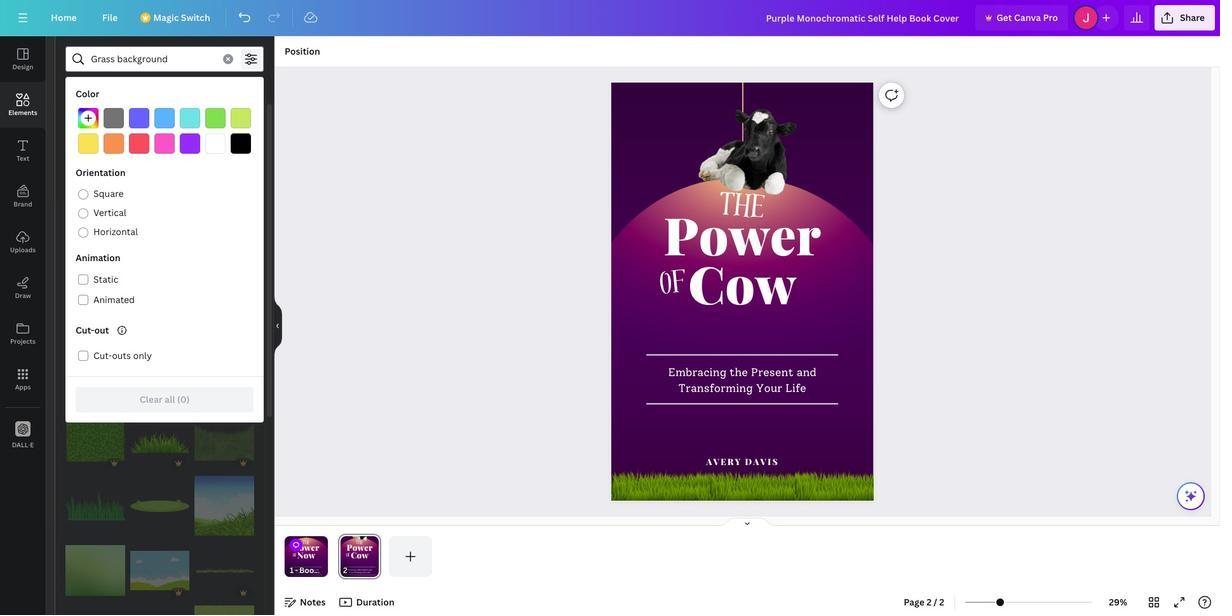 Task type: describe. For each thing, give the bounding box(es) containing it.
projects
[[10, 337, 36, 346]]

outs
[[112, 350, 131, 362]]

color option group
[[76, 105, 254, 156]]

design button
[[0, 36, 46, 82]]

projects button
[[0, 311, 46, 357]]

0 horizontal spatial transforming
[[296, 572, 308, 574]]

get
[[997, 11, 1012, 24]]

watercolor grass
[[74, 119, 146, 131]]

nature background button
[[205, 112, 304, 138]]

2 vertical spatial grass image
[[65, 476, 125, 536]]

magic
[[153, 11, 179, 24]]

elements button
[[0, 82, 46, 128]]

royal blue image
[[129, 108, 149, 128]]

davis
[[745, 456, 779, 467]]

2 2 from the left
[[939, 596, 944, 608]]

29% button
[[1098, 592, 1139, 613]]

canva assistant image
[[1183, 489, 1199, 504]]

uploads
[[10, 245, 36, 254]]

brand button
[[0, 173, 46, 219]]

Orange button
[[104, 133, 124, 154]]

graphics
[[92, 83, 131, 95]]

orange image
[[104, 133, 124, 154]]

uploads button
[[0, 219, 46, 265]]

only
[[133, 350, 152, 362]]

duration
[[356, 596, 394, 608]]

animation group
[[76, 269, 254, 310]]

text button
[[0, 128, 46, 173]]

grass landscape illustration image
[[65, 218, 125, 277]]

circle green of grass background image
[[130, 476, 190, 536]]

home
[[51, 11, 77, 24]]

position
[[285, 45, 320, 57]]

position button
[[280, 41, 325, 62]]

cut-outs only
[[93, 350, 152, 362]]

the inside of the
[[302, 538, 310, 548]]

color
[[76, 88, 99, 100]]

file button
[[92, 5, 128, 31]]

Search elements search field
[[91, 47, 215, 71]]

dall·e
[[12, 440, 34, 449]]

grass
[[167, 119, 191, 131]]

grass green image
[[205, 108, 226, 128]]

/
[[934, 596, 937, 608]]

canva
[[1014, 11, 1041, 24]]

Coral red button
[[129, 133, 149, 154]]

Royal blue button
[[129, 108, 149, 128]]

power for cow
[[664, 200, 821, 269]]

Black button
[[231, 133, 251, 154]]

green grass texture background. image
[[130, 153, 190, 213]]

animated
[[93, 294, 135, 306]]

0 vertical spatial transforming
[[679, 381, 753, 395]]

design
[[12, 62, 33, 71]]

share
[[1180, 11, 1205, 24]]

draw
[[15, 291, 31, 300]]

file
[[102, 11, 118, 24]]

clear
[[140, 393, 162, 405]]

cut- for out
[[76, 324, 94, 336]]

White button
[[205, 133, 226, 154]]

page 2 / 2
[[904, 596, 944, 608]]

1 vertical spatial life
[[313, 572, 317, 574]]

vertical
[[93, 207, 126, 219]]

greenery gradient background image
[[65, 541, 125, 600]]

watercolor
[[74, 119, 121, 131]]

orientation option group
[[76, 184, 254, 241]]

Lime button
[[231, 108, 251, 128]]

grass hill illustration image
[[130, 347, 190, 406]]

black image
[[231, 133, 251, 154]]

now
[[297, 550, 315, 561]]

nature
[[213, 119, 242, 131]]

apps button
[[0, 357, 46, 402]]

mountain background illustration image
[[65, 282, 125, 342]]

yellow image
[[78, 133, 99, 154]]

page 2 image
[[338, 536, 381, 577]]

Design title text field
[[756, 5, 971, 31]]

grass image for 'green grass' image
[[195, 412, 254, 471]]

29%
[[1109, 596, 1127, 608]]

1 vertical spatial embracing the present and transforming your life
[[294, 569, 319, 574]]

hide pages image
[[717, 517, 778, 527]]

1 horizontal spatial your
[[756, 381, 783, 395]]

audio button
[[258, 77, 294, 101]]

grass
[[123, 119, 146, 131]]

landscape background image
[[130, 541, 190, 600]]

grass button
[[159, 112, 200, 138]]

green grass meadow image
[[195, 153, 254, 213]]

main menu bar
[[0, 0, 1220, 36]]

page
[[904, 596, 925, 608]]

royal blue image
[[129, 108, 149, 128]]

graphics button
[[87, 77, 136, 101]]

of for of
[[658, 258, 689, 313]]

1 horizontal spatial embracing the present and transforming your life
[[668, 366, 817, 395]]

get canva pro
[[997, 11, 1058, 24]]

elements
[[8, 108, 37, 117]]

clear all (0)
[[140, 393, 190, 405]]

home link
[[41, 5, 87, 31]]

avery
[[706, 456, 742, 467]]

power cow
[[664, 200, 821, 317]]

clear all (0) button
[[76, 387, 254, 412]]

#737373 button
[[104, 108, 124, 128]]

background
[[245, 119, 295, 131]]



Task type: locate. For each thing, give the bounding box(es) containing it.
3d grass field background image
[[195, 476, 254, 536]]

add a new color image
[[78, 108, 99, 128], [78, 108, 99, 128]]

notes button
[[280, 592, 331, 613]]

Purple button
[[180, 133, 200, 154]]

orange image
[[104, 133, 124, 154]]

1 vertical spatial transforming
[[296, 572, 308, 574]]

Turquoise blue button
[[180, 108, 200, 128]]

power for now
[[293, 542, 319, 553]]

animation
[[76, 252, 120, 264]]

0 horizontal spatial embracing the present and transforming your life
[[294, 569, 319, 574]]

1 horizontal spatial of
[[658, 258, 689, 313]]

embracing
[[668, 366, 727, 379], [294, 569, 304, 571]]

cut-
[[76, 324, 94, 336], [93, 350, 112, 362]]

lawn grass background image
[[130, 218, 190, 277]]

0 vertical spatial of
[[658, 258, 689, 313]]

lime image
[[231, 108, 251, 128], [231, 108, 251, 128]]

vector image image
[[130, 282, 190, 342]]

grass image for grass hill illustration image
[[195, 347, 254, 406]]

grass green image
[[205, 108, 226, 128]]

grass texture image
[[195, 541, 254, 600]]

1 horizontal spatial and
[[797, 366, 817, 379]]

white image
[[205, 133, 226, 154], [205, 133, 226, 154]]

cut- for outs
[[93, 350, 112, 362]]

Yellow button
[[78, 133, 99, 154]]

pro
[[1043, 11, 1058, 24]]

1 horizontal spatial life
[[786, 381, 807, 395]]

switch
[[181, 11, 210, 24]]

1 2 from the left
[[927, 596, 932, 608]]

square
[[93, 187, 124, 200]]

2
[[927, 596, 932, 608], [939, 596, 944, 608]]

duration button
[[336, 592, 400, 613]]

0 horizontal spatial present
[[308, 569, 315, 571]]

audio
[[263, 83, 288, 95]]

power
[[664, 200, 821, 269], [293, 542, 319, 553]]

0 horizontal spatial 2
[[927, 596, 932, 608]]

green grass rectangle. realistic lawn patch top view image
[[65, 412, 125, 471]]

brand
[[14, 200, 32, 208]]

hide image
[[274, 295, 282, 356]]

orientation
[[76, 167, 126, 179]]

green grass image
[[130, 412, 190, 471]]

0 vertical spatial embracing
[[668, 366, 727, 379]]

green grass background image
[[65, 153, 125, 213]]

of inside of the
[[292, 551, 298, 560]]

0 horizontal spatial and
[[315, 569, 319, 571]]

0 horizontal spatial embracing
[[294, 569, 304, 571]]

lawn grass seamless pattern background image
[[195, 605, 254, 615]]

0 horizontal spatial your
[[309, 572, 313, 574]]

purple image
[[180, 133, 200, 154]]

2 right /
[[939, 596, 944, 608]]

1 vertical spatial power
[[293, 542, 319, 553]]

1 vertical spatial and
[[315, 569, 319, 571]]

Grass green button
[[205, 108, 226, 128]]

grass image
[[195, 347, 254, 406], [195, 412, 254, 471], [65, 476, 125, 536]]

0 horizontal spatial life
[[313, 572, 317, 574]]

get canva pro button
[[976, 5, 1068, 31]]

0 vertical spatial present
[[751, 366, 794, 379]]

(0)
[[177, 393, 190, 405]]

transforming
[[679, 381, 753, 395], [296, 572, 308, 574]]

cow
[[688, 248, 797, 317]]

1 vertical spatial your
[[309, 572, 313, 574]]

coral red image
[[129, 133, 149, 154], [129, 133, 149, 154]]

horizontal
[[93, 226, 138, 238]]

0 horizontal spatial power
[[293, 542, 319, 553]]

apps
[[15, 383, 31, 391]]

Page title text field
[[353, 564, 358, 577]]

1 horizontal spatial 2
[[939, 596, 944, 608]]

0 vertical spatial and
[[797, 366, 817, 379]]

present
[[751, 366, 794, 379], [308, 569, 315, 571]]

share button
[[1155, 5, 1215, 31]]

1 horizontal spatial present
[[751, 366, 794, 379]]

1 vertical spatial present
[[308, 569, 315, 571]]

life
[[786, 381, 807, 395], [313, 572, 317, 574]]

1 vertical spatial of
[[292, 551, 298, 560]]

turquoise blue image
[[180, 108, 200, 128], [180, 108, 200, 128]]

static
[[93, 273, 118, 285]]

magic switch
[[153, 11, 210, 24]]

of the
[[292, 538, 310, 560]]

of for of the
[[292, 551, 298, 560]]

cut-out
[[76, 324, 109, 336]]

dall·e button
[[0, 412, 46, 458]]

stylized watercolor circus landscape image
[[65, 347, 125, 406]]

draw button
[[0, 265, 46, 311]]

Light blue button
[[154, 108, 175, 128]]

magic switch button
[[133, 5, 220, 31]]

0 vertical spatial embracing the present and transforming your life
[[668, 366, 817, 395]]

of
[[658, 258, 689, 313], [292, 551, 298, 560]]

0 vertical spatial cut-
[[76, 324, 94, 336]]

1 vertical spatial embracing
[[294, 569, 304, 571]]

#737373 image
[[104, 108, 124, 128], [104, 108, 124, 128]]

group
[[65, 153, 125, 213], [130, 347, 190, 406], [195, 347, 254, 406], [65, 412, 125, 471], [130, 412, 190, 471], [195, 412, 254, 471], [130, 541, 190, 600], [195, 541, 254, 600]]

pink image
[[154, 133, 175, 154], [154, 133, 175, 154]]

notes
[[300, 596, 326, 608]]

side panel tab list
[[0, 36, 46, 458]]

1 vertical spatial cut-
[[93, 350, 112, 362]]

watercolor grass button
[[65, 112, 154, 138]]

0 vertical spatial life
[[786, 381, 807, 395]]

all
[[165, 393, 175, 405]]

your
[[756, 381, 783, 395], [309, 572, 313, 574]]

power now
[[293, 542, 319, 561]]

all
[[71, 83, 82, 95]]

1 horizontal spatial transforming
[[679, 381, 753, 395]]

0 vertical spatial your
[[756, 381, 783, 395]]

Pink button
[[154, 133, 175, 154]]

1 vertical spatial grass image
[[195, 412, 254, 471]]

nature background
[[213, 119, 295, 131]]

2 left /
[[927, 596, 932, 608]]

1 horizontal spatial power
[[664, 200, 821, 269]]

the
[[717, 181, 767, 237], [730, 366, 748, 379], [302, 538, 310, 548], [304, 569, 307, 571]]

black image
[[231, 133, 251, 154]]

0 vertical spatial power
[[664, 200, 821, 269]]

out
[[94, 324, 109, 336]]

cut- down the out
[[93, 350, 112, 362]]

page 2 / 2 button
[[899, 592, 949, 613]]

and
[[797, 366, 817, 379], [315, 569, 319, 571]]

0 horizontal spatial of
[[292, 551, 298, 560]]

avery davis
[[706, 456, 779, 467]]

embracing the present and transforming your life
[[668, 366, 817, 395], [294, 569, 319, 574]]

light blue image
[[154, 108, 175, 128], [154, 108, 175, 128]]

1 horizontal spatial embracing
[[668, 366, 727, 379]]

yellow image
[[78, 133, 99, 154]]

all button
[[65, 77, 87, 101]]

purple image
[[180, 133, 200, 154]]

0 vertical spatial grass image
[[195, 347, 254, 406]]

text
[[16, 154, 29, 163]]

cut- down animated
[[76, 324, 94, 336]]



Task type: vqa. For each thing, say whether or not it's contained in the screenshot.
list
no



